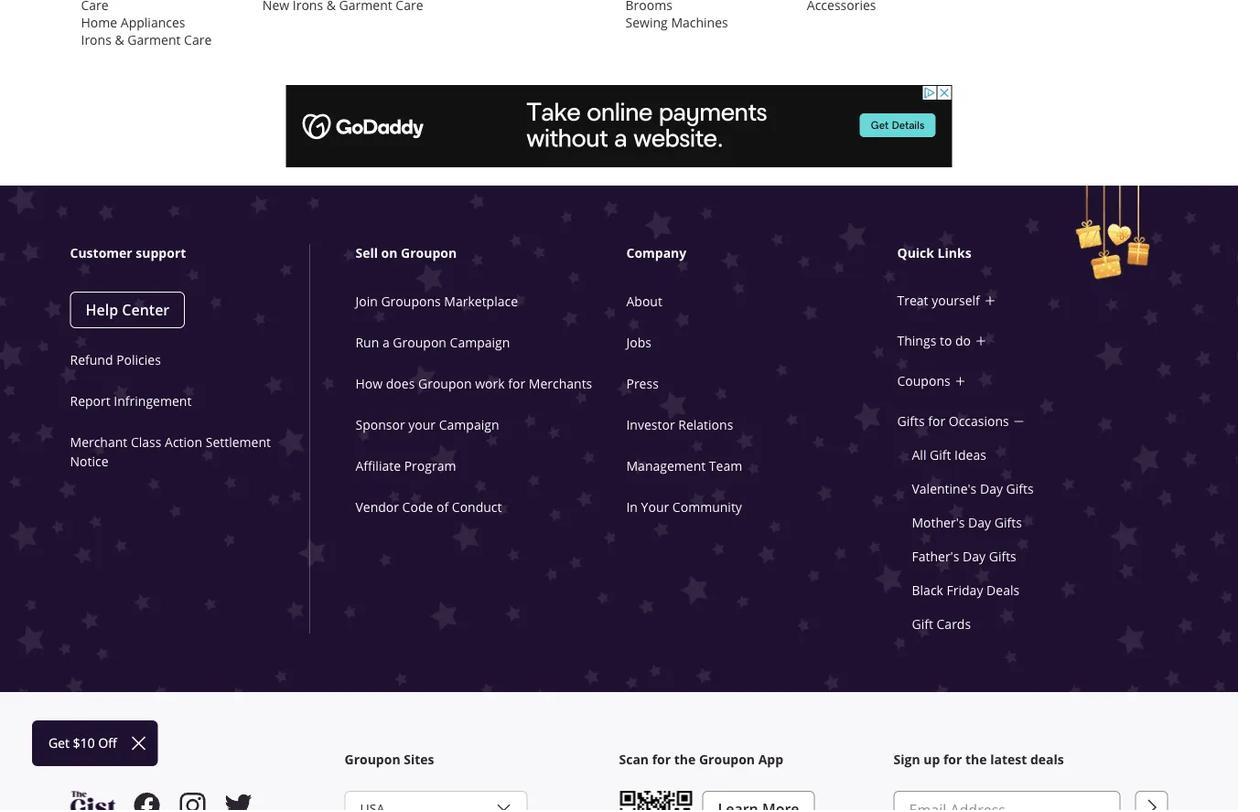 Task type: vqa. For each thing, say whether or not it's contained in the screenshot.
Distance
no



Task type: describe. For each thing, give the bounding box(es) containing it.
in
[[626, 499, 638, 516]]

garment
[[128, 31, 181, 48]]

merchant
[[70, 434, 127, 451]]

groupon for a
[[393, 334, 447, 351]]

report infringement link
[[70, 393, 192, 409]]

sell on groupon heading
[[355, 244, 630, 263]]

home appliances link
[[81, 14, 185, 31]]

code
[[402, 499, 433, 516]]

affiliate
[[355, 458, 401, 474]]

to
[[940, 333, 952, 350]]

of
[[436, 499, 449, 516]]

marketplace
[[444, 293, 518, 310]]

0 vertical spatial gift
[[930, 447, 951, 463]]

run a groupon campaign
[[355, 334, 510, 351]]

sign up for the latest deals heading
[[894, 751, 1168, 770]]

&
[[115, 31, 124, 48]]

appliances
[[121, 14, 185, 31]]

gifts for father's day gifts
[[989, 548, 1017, 565]]

report
[[70, 393, 110, 409]]

irons & garment care link
[[81, 31, 212, 48]]

center
[[122, 300, 170, 320]]

1 vertical spatial campaign
[[439, 416, 499, 433]]

infringement
[[114, 393, 192, 409]]

gifts for occasions
[[897, 413, 1009, 430]]

investor
[[626, 416, 675, 433]]

do
[[955, 333, 971, 350]]

customer support heading
[[70, 244, 309, 263]]

black
[[912, 582, 943, 599]]

gifts for valentine's day gifts
[[1006, 480, 1034, 497]]

groupons
[[381, 293, 441, 310]]

action
[[165, 434, 202, 451]]

management
[[626, 458, 706, 474]]

machines
[[671, 14, 728, 31]]

help center
[[86, 300, 170, 320]]

day for mother's
[[968, 514, 991, 531]]

things
[[897, 333, 936, 350]]

sewing machines
[[625, 14, 728, 31]]

groupon sites heading
[[345, 751, 619, 770]]

vendor code of conduct link
[[355, 499, 502, 516]]

refund policies link
[[70, 351, 161, 368]]

groupon left app
[[699, 751, 755, 769]]

jobs link
[[626, 334, 651, 351]]

scan for the groupon app
[[619, 751, 783, 769]]

refund
[[70, 351, 113, 368]]

report infringement
[[70, 393, 192, 409]]

things to do
[[897, 333, 971, 350]]

gifts up all
[[897, 413, 925, 430]]

a
[[382, 334, 390, 351]]

home
[[81, 14, 117, 31]]

us
[[115, 751, 131, 769]]

follow
[[70, 751, 112, 769]]

about link
[[626, 293, 662, 310]]

sewing machines link
[[625, 14, 728, 31]]

groupon for does
[[418, 375, 472, 392]]

treat
[[897, 292, 928, 309]]

0 vertical spatial campaign
[[450, 334, 510, 351]]

yourself
[[932, 292, 980, 309]]

1 the from the left
[[674, 751, 696, 769]]

follow us
[[70, 751, 131, 769]]

jobs
[[626, 334, 651, 351]]

for up all gift ideas
[[928, 413, 945, 430]]

how does groupon work for merchants link
[[355, 375, 592, 392]]

sponsor your campaign
[[355, 416, 499, 433]]

2 the from the left
[[965, 751, 987, 769]]

investor relations link
[[626, 416, 733, 433]]

policies
[[116, 351, 161, 368]]

sponsor your campaign link
[[355, 416, 499, 433]]

in your community
[[626, 499, 742, 516]]

sign
[[894, 751, 920, 769]]

deals
[[987, 582, 1020, 599]]

help
[[86, 300, 118, 320]]

friday
[[947, 582, 983, 599]]

the gist image
[[70, 792, 116, 811]]

sell on groupon
[[355, 244, 457, 262]]

team
[[709, 458, 742, 474]]

father's
[[912, 548, 959, 565]]

valentine's
[[912, 480, 977, 497]]

care
[[184, 31, 212, 48]]

support
[[136, 244, 186, 262]]

groupon sites
[[345, 751, 434, 769]]

deals
[[1030, 751, 1064, 769]]



Task type: locate. For each thing, give the bounding box(es) containing it.
quick
[[897, 244, 934, 262]]

class
[[131, 434, 161, 451]]

mother's
[[912, 514, 965, 531]]

sign up for the latest deals
[[894, 751, 1064, 769]]

gift cards
[[912, 616, 971, 633]]

black friday deals link
[[912, 582, 1020, 599]]

the right scan
[[674, 751, 696, 769]]

father's day gifts link
[[912, 548, 1017, 565]]

father's day gifts
[[912, 548, 1017, 565]]

groupon right a
[[393, 334, 447, 351]]

groupon down run a groupon campaign
[[418, 375, 472, 392]]

valentine's day gifts
[[912, 480, 1034, 497]]

gift cards link
[[912, 616, 971, 633]]

day
[[980, 480, 1003, 497], [968, 514, 991, 531], [963, 548, 986, 565]]

black friday deals
[[912, 582, 1020, 599]]

irons
[[81, 31, 112, 48]]

affiliate program link
[[355, 458, 456, 474]]

refund policies
[[70, 351, 161, 368]]

for right work
[[508, 375, 525, 392]]

how
[[355, 375, 383, 392]]

for right up
[[943, 751, 962, 769]]

mother's day gifts
[[912, 514, 1022, 531]]

ideas
[[955, 447, 986, 463]]

management team link
[[626, 458, 742, 474]]

gift left cards
[[912, 616, 933, 633]]

your
[[408, 416, 436, 433]]

1 vertical spatial day
[[968, 514, 991, 531]]

campaign down how does groupon work for merchants
[[439, 416, 499, 433]]

customer
[[70, 244, 132, 262]]

merchants
[[529, 375, 592, 392]]

join groupons marketplace link
[[355, 293, 518, 310]]

groupon for on
[[401, 244, 457, 262]]

groupon left sites
[[345, 751, 400, 769]]

1 vertical spatial gift
[[912, 616, 933, 633]]

day for father's
[[963, 548, 986, 565]]

quick links heading
[[897, 244, 1172, 263]]

day down mother's day gifts 'link'
[[963, 548, 986, 565]]

coupons
[[897, 373, 951, 390]]

work
[[475, 375, 505, 392]]

about
[[626, 293, 662, 310]]

community
[[672, 499, 742, 516]]

run
[[355, 334, 379, 351]]

merchant class action settlement notice
[[70, 434, 271, 470]]

all
[[912, 447, 926, 463]]

scan for the groupon app heading
[[619, 751, 894, 770]]

customer support
[[70, 244, 186, 262]]

follow us heading
[[70, 751, 345, 770]]

Email Address field
[[894, 792, 1121, 811]]

press link
[[626, 375, 659, 392]]

company heading
[[626, 244, 901, 263]]

does
[[386, 375, 415, 392]]

the
[[674, 751, 696, 769], [965, 751, 987, 769]]

group
[[894, 792, 1121, 811]]

day down valentine's day gifts link
[[968, 514, 991, 531]]

quick links
[[897, 244, 972, 262]]

day down ideas
[[980, 480, 1003, 497]]

help center link
[[70, 292, 185, 328]]

0 vertical spatial day
[[980, 480, 1003, 497]]

press
[[626, 375, 659, 392]]

0 horizontal spatial the
[[674, 751, 696, 769]]

sell
[[355, 244, 378, 262]]

all gift ideas link
[[912, 447, 986, 463]]

scan
[[619, 751, 649, 769]]

up
[[924, 751, 940, 769]]

company
[[626, 244, 687, 262]]

vendor code of conduct
[[355, 499, 502, 516]]

mother's day gifts link
[[912, 514, 1022, 531]]

in your community link
[[626, 499, 742, 516]]

for
[[508, 375, 525, 392], [928, 413, 945, 430], [652, 751, 671, 769], [943, 751, 962, 769]]

campaign down marketplace
[[450, 334, 510, 351]]

vendor
[[355, 499, 399, 516]]

gifts up the deals at bottom right
[[989, 548, 1017, 565]]

gifts up mother's day gifts
[[1006, 480, 1034, 497]]

investor relations
[[626, 416, 733, 433]]

advertisement region
[[286, 85, 952, 167]]

merchant class action settlement notice link
[[70, 434, 271, 470]]

how does groupon work for merchants
[[355, 375, 592, 392]]

2 vertical spatial day
[[963, 548, 986, 565]]

latest
[[990, 751, 1027, 769]]

links
[[938, 244, 972, 262]]

1 horizontal spatial the
[[965, 751, 987, 769]]

affiliate program
[[355, 458, 456, 474]]

gifts for mother's day gifts
[[995, 514, 1022, 531]]

gifts
[[897, 413, 925, 430], [1006, 480, 1034, 497], [995, 514, 1022, 531], [989, 548, 1017, 565]]

management team
[[626, 458, 742, 474]]

groupon right "on"
[[401, 244, 457, 262]]

treat yourself
[[897, 292, 980, 309]]

the left latest
[[965, 751, 987, 769]]

all gift ideas
[[912, 447, 986, 463]]

cards
[[937, 616, 971, 633]]

valentine's day gifts link
[[912, 480, 1034, 497]]

occasions
[[949, 413, 1009, 430]]

sponsor
[[355, 416, 405, 433]]

gifts down valentine's day gifts
[[995, 514, 1022, 531]]

relations
[[678, 416, 733, 433]]

day for valentine's
[[980, 480, 1003, 497]]

for right scan
[[652, 751, 671, 769]]

sites
[[404, 751, 434, 769]]

app
[[758, 751, 783, 769]]

groupon inside heading
[[345, 751, 400, 769]]

run a groupon campaign link
[[355, 334, 510, 351]]

gift right all
[[930, 447, 951, 463]]



